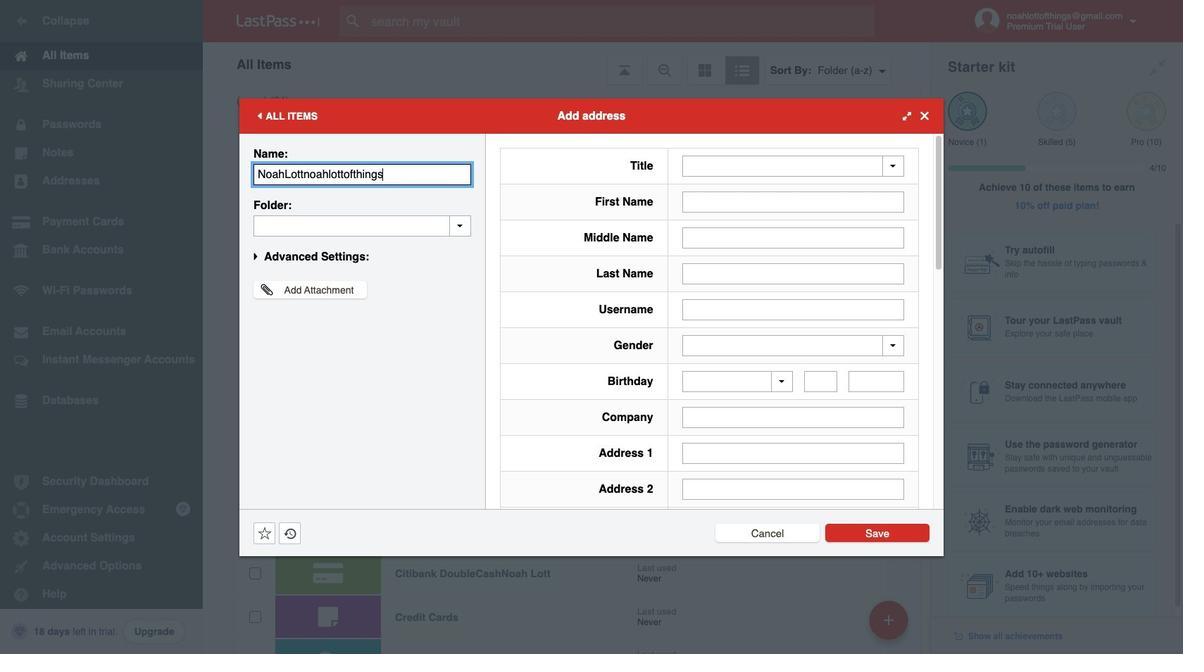 Task type: vqa. For each thing, say whether or not it's contained in the screenshot.
Clear Search icon
no



Task type: describe. For each thing, give the bounding box(es) containing it.
lastpass image
[[237, 15, 320, 27]]

vault options navigation
[[203, 42, 931, 85]]

new item image
[[884, 615, 894, 625]]



Task type: locate. For each thing, give the bounding box(es) containing it.
None text field
[[254, 164, 471, 185], [254, 215, 471, 236], [849, 371, 904, 392], [254, 164, 471, 185], [254, 215, 471, 236], [849, 371, 904, 392]]

main navigation navigation
[[0, 0, 203, 654]]

search my vault text field
[[340, 6, 902, 37]]

Search search field
[[340, 6, 902, 37]]

new item navigation
[[864, 597, 917, 654]]

dialog
[[240, 98, 944, 654]]

None text field
[[682, 191, 904, 212], [682, 227, 904, 248], [682, 263, 904, 284], [682, 299, 904, 320], [805, 371, 838, 392], [682, 407, 904, 428], [682, 443, 904, 464], [682, 479, 904, 500], [682, 191, 904, 212], [682, 227, 904, 248], [682, 263, 904, 284], [682, 299, 904, 320], [805, 371, 838, 392], [682, 407, 904, 428], [682, 443, 904, 464], [682, 479, 904, 500]]



